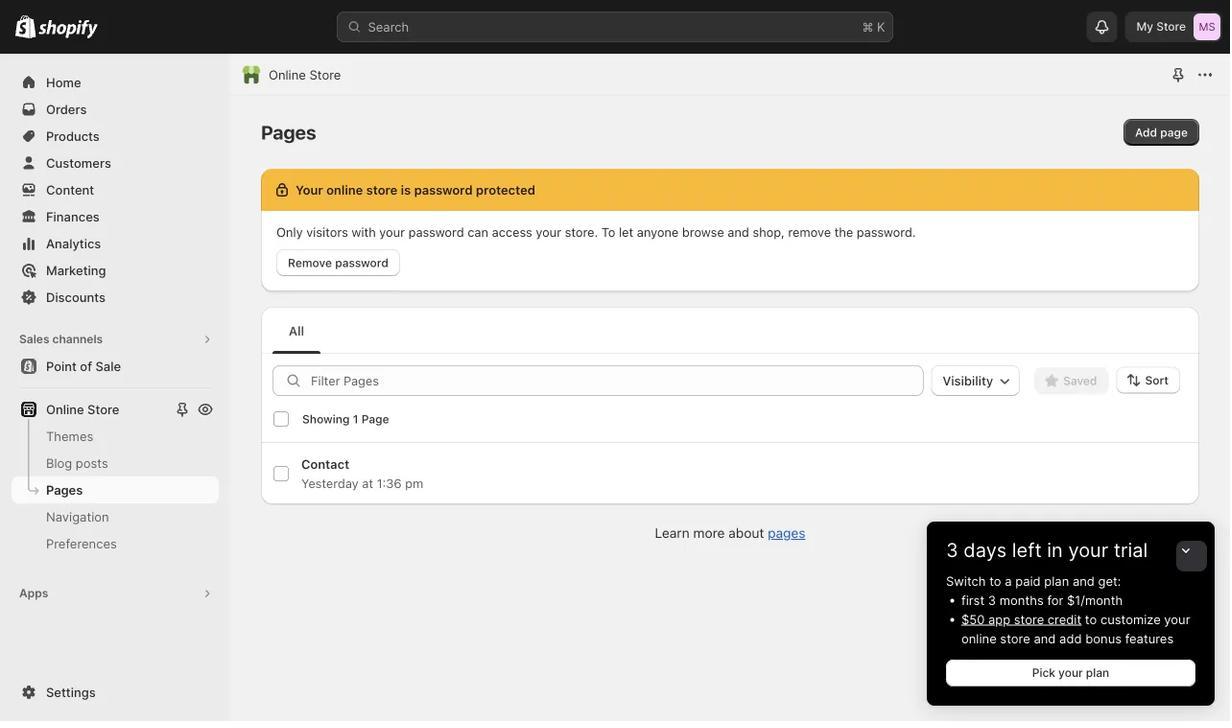 Task type: vqa. For each thing, say whether or not it's contained in the screenshot.
enter time text field
no



Task type: describe. For each thing, give the bounding box(es) containing it.
switch
[[946, 574, 986, 589]]

add
[[1060, 632, 1082, 646]]

point of sale link
[[12, 353, 219, 380]]

credit
[[1048, 612, 1082, 627]]

k
[[877, 19, 885, 34]]

orders link
[[12, 96, 219, 123]]

point of sale
[[46, 359, 121, 374]]

and for store
[[1034, 632, 1056, 646]]

channels
[[52, 333, 103, 347]]

first 3 months for $1/month
[[962, 593, 1123, 608]]

in
[[1048, 539, 1063, 562]]

3 days left in your trial
[[946, 539, 1148, 562]]

point
[[46, 359, 77, 374]]

blog posts
[[46, 456, 108, 471]]

$1/month
[[1067, 593, 1123, 608]]

0 vertical spatial online store
[[269, 67, 341, 82]]

features
[[1126, 632, 1174, 646]]

0 vertical spatial plan
[[1045, 574, 1069, 589]]

sales channels button
[[12, 326, 219, 353]]

3 inside dropdown button
[[946, 539, 959, 562]]

settings
[[46, 685, 96, 700]]

content link
[[12, 177, 219, 203]]

discounts link
[[12, 284, 219, 311]]

shopify image
[[15, 15, 36, 38]]

get:
[[1099, 574, 1121, 589]]

online store image
[[242, 65, 261, 84]]

to inside to customize your online store and add bonus features
[[1085, 612, 1097, 627]]

apps button
[[12, 581, 219, 608]]

blog
[[46, 456, 72, 471]]

first
[[962, 593, 985, 608]]

0 vertical spatial store
[[1014, 612, 1044, 627]]

switch to a paid plan and get:
[[946, 574, 1121, 589]]

my
[[1137, 20, 1154, 34]]

sale
[[95, 359, 121, 374]]

store inside to customize your online store and add bonus features
[[1000, 632, 1031, 646]]

preferences link
[[12, 531, 219, 558]]

products
[[46, 129, 100, 143]]

⌘ k
[[862, 19, 885, 34]]

to customize your online store and add bonus features
[[962, 612, 1191, 646]]

point of sale button
[[0, 353, 230, 380]]

marketing link
[[12, 257, 219, 284]]

1 vertical spatial 3
[[988, 593, 996, 608]]

3 days left in your trial element
[[927, 572, 1215, 706]]

for
[[1048, 593, 1064, 608]]

app
[[989, 612, 1011, 627]]

1 vertical spatial online store link
[[12, 396, 171, 423]]

$50 app store credit link
[[962, 612, 1082, 627]]

3 days left in your trial button
[[927, 522, 1215, 562]]

sales channels
[[19, 333, 103, 347]]

2 vertical spatial store
[[87, 402, 119, 417]]

finances
[[46, 209, 100, 224]]

content
[[46, 182, 94, 197]]

finances link
[[12, 203, 219, 230]]

1 vertical spatial online
[[46, 402, 84, 417]]

months
[[1000, 593, 1044, 608]]

online store inside online store link
[[46, 402, 119, 417]]

shopify image
[[39, 20, 98, 39]]

orders
[[46, 102, 87, 117]]



Task type: locate. For each thing, give the bounding box(es) containing it.
store down '$50 app store credit'
[[1000, 632, 1031, 646]]

pick
[[1033, 667, 1056, 681]]

navigation link
[[12, 504, 219, 531]]

online right online store "image"
[[269, 67, 306, 82]]

1 horizontal spatial to
[[1085, 612, 1097, 627]]

analytics
[[46, 236, 101, 251]]

0 horizontal spatial online store link
[[12, 396, 171, 423]]

paid
[[1016, 574, 1041, 589]]

a
[[1005, 574, 1012, 589]]

plan up for
[[1045, 574, 1069, 589]]

pick your plan link
[[946, 660, 1196, 687]]

0 horizontal spatial store
[[87, 402, 119, 417]]

themes
[[46, 429, 93, 444]]

posts
[[76, 456, 108, 471]]

1 horizontal spatial store
[[310, 67, 341, 82]]

online store
[[269, 67, 341, 82], [46, 402, 119, 417]]

0 vertical spatial your
[[1069, 539, 1109, 562]]

1 vertical spatial store
[[310, 67, 341, 82]]

and up the $1/month
[[1073, 574, 1095, 589]]

navigation
[[46, 510, 109, 525]]

2 vertical spatial your
[[1059, 667, 1083, 681]]

themes link
[[12, 423, 219, 450]]

online
[[962, 632, 997, 646]]

0 horizontal spatial online
[[46, 402, 84, 417]]

your right in
[[1069, 539, 1109, 562]]

0 horizontal spatial and
[[1034, 632, 1056, 646]]

blog posts link
[[12, 450, 219, 477]]

pages link
[[12, 477, 219, 504]]

your inside dropdown button
[[1069, 539, 1109, 562]]

1 horizontal spatial online store link
[[269, 65, 341, 84]]

3 right "first"
[[988, 593, 996, 608]]

products link
[[12, 123, 219, 150]]

settings link
[[12, 680, 219, 706]]

online store up themes
[[46, 402, 119, 417]]

2 horizontal spatial store
[[1157, 20, 1186, 34]]

plan down bonus
[[1086, 667, 1110, 681]]

trial
[[1114, 539, 1148, 562]]

discounts
[[46, 290, 106, 305]]

1 horizontal spatial and
[[1073, 574, 1095, 589]]

pick your plan
[[1033, 667, 1110, 681]]

$50
[[962, 612, 985, 627]]

store right 'my'
[[1157, 20, 1186, 34]]

0 horizontal spatial online store
[[46, 402, 119, 417]]

store
[[1157, 20, 1186, 34], [310, 67, 341, 82], [87, 402, 119, 417]]

0 vertical spatial 3
[[946, 539, 959, 562]]

1 vertical spatial store
[[1000, 632, 1031, 646]]

0 horizontal spatial plan
[[1045, 574, 1069, 589]]

plan
[[1045, 574, 1069, 589], [1086, 667, 1110, 681]]

⌘
[[862, 19, 874, 34]]

1 horizontal spatial online store
[[269, 67, 341, 82]]

your right pick
[[1059, 667, 1083, 681]]

marketing
[[46, 263, 106, 278]]

0 horizontal spatial to
[[990, 574, 1002, 589]]

store right online store "image"
[[310, 67, 341, 82]]

1 vertical spatial your
[[1165, 612, 1191, 627]]

your
[[1069, 539, 1109, 562], [1165, 612, 1191, 627], [1059, 667, 1083, 681]]

store up themes link
[[87, 402, 119, 417]]

online store link
[[269, 65, 341, 84], [12, 396, 171, 423]]

0 vertical spatial online store link
[[269, 65, 341, 84]]

search
[[368, 19, 409, 34]]

and
[[1073, 574, 1095, 589], [1034, 632, 1056, 646]]

analytics link
[[12, 230, 219, 257]]

left
[[1012, 539, 1042, 562]]

$50 app store credit
[[962, 612, 1082, 627]]

my store image
[[1194, 13, 1221, 40]]

your inside to customize your online store and add bonus features
[[1165, 612, 1191, 627]]

1 vertical spatial and
[[1034, 632, 1056, 646]]

0 vertical spatial to
[[990, 574, 1002, 589]]

and left add
[[1034, 632, 1056, 646]]

to down the $1/month
[[1085, 612, 1097, 627]]

sales
[[19, 333, 49, 347]]

home
[[46, 75, 81, 90]]

store
[[1014, 612, 1044, 627], [1000, 632, 1031, 646]]

and inside to customize your online store and add bonus features
[[1034, 632, 1056, 646]]

and for plan
[[1073, 574, 1095, 589]]

apps
[[19, 587, 48, 601]]

customers link
[[12, 150, 219, 177]]

store down months
[[1014, 612, 1044, 627]]

1 horizontal spatial online
[[269, 67, 306, 82]]

online store right online store "image"
[[269, 67, 341, 82]]

to left a
[[990, 574, 1002, 589]]

customers
[[46, 155, 111, 170]]

1 vertical spatial plan
[[1086, 667, 1110, 681]]

1 horizontal spatial 3
[[988, 593, 996, 608]]

1 vertical spatial online store
[[46, 402, 119, 417]]

0 horizontal spatial 3
[[946, 539, 959, 562]]

3
[[946, 539, 959, 562], [988, 593, 996, 608]]

your up "features"
[[1165, 612, 1191, 627]]

preferences
[[46, 537, 117, 551]]

home link
[[12, 69, 219, 96]]

to
[[990, 574, 1002, 589], [1085, 612, 1097, 627]]

days
[[964, 539, 1007, 562]]

customize
[[1101, 612, 1161, 627]]

of
[[80, 359, 92, 374]]

3 left days
[[946, 539, 959, 562]]

pages
[[46, 483, 83, 498]]

online store link right online store "image"
[[269, 65, 341, 84]]

0 vertical spatial and
[[1073, 574, 1095, 589]]

0 vertical spatial store
[[1157, 20, 1186, 34]]

bonus
[[1086, 632, 1122, 646]]

online
[[269, 67, 306, 82], [46, 402, 84, 417]]

1 horizontal spatial plan
[[1086, 667, 1110, 681]]

my store
[[1137, 20, 1186, 34]]

1 vertical spatial to
[[1085, 612, 1097, 627]]

online up themes
[[46, 402, 84, 417]]

0 vertical spatial online
[[269, 67, 306, 82]]

online store link up themes
[[12, 396, 171, 423]]



